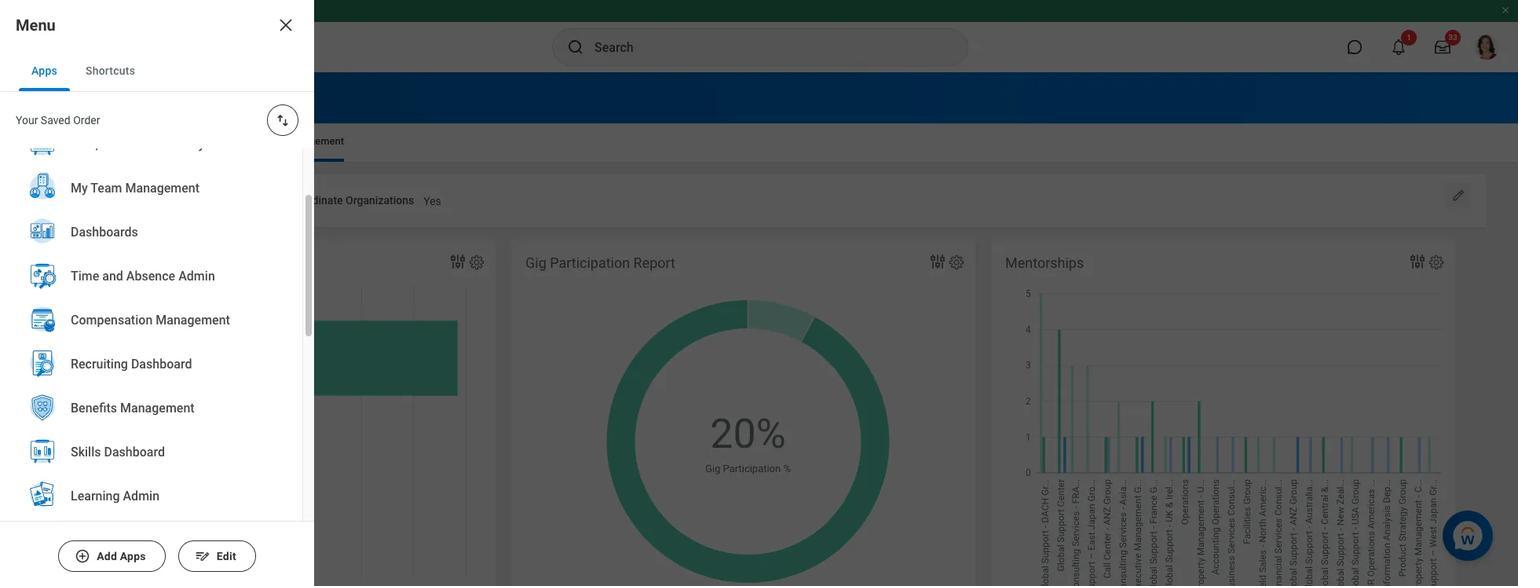 Task type: locate. For each thing, give the bounding box(es) containing it.
0 vertical spatial and
[[149, 137, 170, 152]]

snapshot
[[185, 135, 228, 147]]

tab list containing skills adoption
[[16, 124, 1503, 162]]

20% button
[[710, 407, 788, 462]]

dashboards link
[[19, 211, 284, 256]]

participation down the 20% button
[[723, 463, 781, 475]]

dashboard for 'skills dashboard' link
[[104, 445, 165, 460]]

edit button
[[178, 540, 256, 572]]

1 horizontal spatial admin
[[178, 269, 215, 284]]

20%
[[710, 410, 786, 458]]

admin
[[178, 269, 215, 284], [123, 489, 160, 504]]

compensation management link
[[19, 299, 284, 344]]

dashboard down benefits management
[[104, 445, 165, 460]]

learning admin
[[71, 489, 160, 504]]

report
[[634, 254, 676, 271]]

1 vertical spatial apps
[[120, 550, 146, 562]]

participation inside 20% gig participation %
[[723, 463, 781, 475]]

gig
[[526, 254, 547, 271], [705, 463, 721, 475]]

services
[[194, 195, 235, 207]]

2 vertical spatial dashboard
[[104, 445, 165, 460]]

team right my
[[91, 181, 122, 196]]

apps button
[[19, 50, 70, 91]]

learning admin link
[[19, 474, 284, 520]]

0 vertical spatial management
[[125, 181, 200, 196]]

and
[[149, 137, 170, 152], [102, 269, 123, 284]]

saved
[[41, 114, 70, 126]]

dashboard inside 20% main content
[[82, 86, 174, 108]]

tab list
[[0, 50, 314, 92], [16, 124, 1503, 162]]

include subordinate organizations element
[[424, 185, 441, 213]]

banner
[[0, 0, 1518, 72]]

analyze
[[173, 137, 217, 152]]

1 horizontal spatial apps
[[120, 550, 146, 562]]

skills down sort image
[[260, 135, 284, 147]]

admin down 'skills dashboard' link
[[123, 489, 160, 504]]

add apps
[[97, 550, 146, 562]]

skills dashboard inside 20% main content
[[31, 86, 174, 108]]

team inside 20% main content
[[131, 135, 156, 147]]

1 horizontal spatial gig
[[705, 463, 721, 475]]

0 vertical spatial dashboard
[[82, 86, 174, 108]]

talent
[[46, 254, 84, 271]]

participation
[[169, 254, 249, 271], [550, 254, 630, 271], [723, 463, 781, 475]]

shortcuts button
[[73, 50, 148, 91]]

1 vertical spatial tab list
[[16, 124, 1503, 162]]

1 horizontal spatial and
[[149, 137, 170, 152]]

participation down services at the top
[[169, 254, 249, 271]]

and left analyze
[[149, 137, 170, 152]]

2 vertical spatial management
[[120, 401, 195, 416]]

add apps button
[[58, 540, 166, 572]]

mentorships element
[[991, 239, 1456, 586]]

participation left report
[[550, 254, 630, 271]]

0 horizontal spatial admin
[[123, 489, 160, 504]]

apps right add at the bottom of page
[[120, 550, 146, 562]]

1 vertical spatial and
[[102, 269, 123, 284]]

skills down benefits
[[71, 445, 101, 460]]

1 vertical spatial gig
[[705, 463, 721, 475]]

x image
[[277, 16, 295, 35]]

skills dashboard up order
[[31, 86, 174, 108]]

participation inside talent marketplace participation element
[[169, 254, 249, 271]]

2 horizontal spatial participation
[[723, 463, 781, 475]]

admin right absence
[[178, 269, 215, 284]]

admin inside learning admin "link"
[[123, 489, 160, 504]]

apps inside "button"
[[120, 550, 146, 562]]

apps down menu
[[31, 64, 57, 77]]

team up my team management
[[131, 135, 156, 147]]

dashboard down shortcuts on the top left of the page
[[82, 86, 174, 108]]

text edit image
[[195, 548, 210, 564]]

0 horizontal spatial participation
[[169, 254, 249, 271]]

0 vertical spatial apps
[[31, 64, 57, 77]]

skills dashboard inside list
[[71, 445, 165, 460]]

pay cycle command center image
[[27, 520, 71, 561]]

team
[[131, 135, 156, 147], [91, 181, 122, 196]]

global modern services
[[119, 195, 235, 207]]

1 vertical spatial dashboard
[[131, 357, 192, 372]]

my
[[71, 181, 88, 196]]

0 vertical spatial tab list
[[0, 50, 314, 92]]

1 vertical spatial skills dashboard
[[71, 445, 165, 460]]

1 vertical spatial team
[[91, 181, 122, 196]]

0 horizontal spatial team
[[91, 181, 122, 196]]

your saved order
[[16, 114, 100, 126]]

apps inside button
[[31, 64, 57, 77]]

skills
[[31, 86, 78, 108], [31, 135, 55, 147], [159, 135, 183, 147], [260, 135, 284, 147], [71, 445, 101, 460]]

list
[[0, 35, 302, 586]]

execute
[[102, 137, 146, 152]]

global navigation dialog
[[0, 0, 314, 586]]

your
[[16, 114, 38, 126]]

1 vertical spatial admin
[[123, 489, 160, 504]]

0 vertical spatial skills dashboard
[[31, 86, 174, 108]]

Global Modern Services text field
[[119, 185, 235, 213]]

skills up saved
[[31, 86, 78, 108]]

recruiting dashboard link
[[19, 343, 284, 388]]

0 vertical spatial team
[[131, 135, 156, 147]]

modern
[[153, 195, 191, 207]]

adoption
[[58, 135, 99, 147]]

dashboard
[[82, 86, 174, 108], [131, 357, 192, 372], [104, 445, 165, 460]]

dashboards
[[71, 225, 138, 240]]

0 horizontal spatial apps
[[31, 64, 57, 77]]

1 horizontal spatial team
[[131, 135, 156, 147]]

dashboard for recruiting dashboard link
[[131, 357, 192, 372]]

mentorships
[[1006, 254, 1084, 271]]

menu
[[16, 16, 56, 35]]

0 vertical spatial admin
[[178, 269, 215, 284]]

apps
[[31, 64, 57, 77], [120, 550, 146, 562]]

dashboard down compensation management link
[[131, 357, 192, 372]]

0 vertical spatial gig
[[526, 254, 547, 271]]

tab list inside 20% main content
[[16, 124, 1503, 162]]

skills dashboard up learning admin
[[71, 445, 165, 460]]

1 vertical spatial management
[[156, 313, 230, 328]]

talent marketplace participation
[[46, 254, 249, 271]]

and right time
[[102, 269, 123, 284]]

list containing plan, execute and analyze
[[0, 35, 302, 586]]

list inside global navigation 'dialog'
[[0, 35, 302, 586]]

skills dashboard
[[31, 86, 174, 108], [71, 445, 165, 460]]

management
[[125, 181, 200, 196], [156, 313, 230, 328], [120, 401, 195, 416]]

skills adoption
[[31, 135, 99, 147]]

management inside compensation management link
[[156, 313, 230, 328]]

management inside benefits management "link"
[[120, 401, 195, 416]]



Task type: describe. For each thing, give the bounding box(es) containing it.
20% main content
[[0, 72, 1518, 586]]

shortcuts
[[86, 64, 135, 77]]

gig participation report
[[526, 254, 676, 271]]

participation for talent
[[169, 254, 249, 271]]

compensation
[[71, 313, 153, 328]]

my team management
[[71, 181, 200, 196]]

engagement
[[287, 135, 344, 147]]

compensation management
[[71, 313, 230, 328]]

notifications large image
[[1391, 39, 1407, 55]]

inbox large image
[[1435, 39, 1451, 55]]

recruiting
[[71, 357, 128, 372]]

tab list containing apps
[[0, 50, 314, 92]]

sort image
[[275, 112, 291, 128]]

0 horizontal spatial gig
[[526, 254, 547, 271]]

order
[[73, 114, 100, 126]]

participation for 20%
[[723, 463, 781, 475]]

my team management link
[[19, 167, 284, 212]]

1 horizontal spatial participation
[[550, 254, 630, 271]]

management for compensation management
[[156, 313, 230, 328]]

profile logan mcneil element
[[1465, 30, 1509, 64]]

benefits management link
[[19, 386, 284, 432]]

learning
[[71, 489, 120, 504]]

skills engagement
[[260, 135, 344, 147]]

gig participation report element
[[511, 239, 976, 586]]

benefits management
[[71, 401, 195, 416]]

team inside global navigation 'dialog'
[[91, 181, 122, 196]]

close environment banner image
[[1501, 5, 1511, 15]]

skills left snapshot
[[159, 135, 183, 147]]

search image
[[566, 38, 585, 57]]

skills dashboard link
[[19, 430, 284, 476]]

management for benefits management
[[120, 401, 195, 416]]

time and absence admin link
[[19, 255, 284, 300]]

20% gig participation %
[[705, 410, 791, 475]]

time
[[71, 269, 99, 284]]

0 horizontal spatial and
[[102, 269, 123, 284]]

plan, execute and analyze link
[[19, 123, 284, 168]]

global
[[119, 195, 151, 207]]

plan,
[[71, 137, 99, 152]]

subordinate
[[283, 194, 343, 207]]

organization element
[[119, 185, 235, 213]]

gig inside 20% gig participation %
[[705, 463, 721, 475]]

management inside my team management link
[[125, 181, 200, 196]]

skills inside global navigation 'dialog'
[[71, 445, 101, 460]]

absence
[[126, 269, 175, 284]]

Yes text field
[[424, 185, 441, 213]]

include
[[245, 194, 281, 207]]

add
[[97, 550, 117, 562]]

edit
[[217, 550, 236, 562]]

%
[[784, 463, 791, 475]]

recruiting dashboard
[[71, 357, 192, 372]]

marketplace
[[88, 254, 166, 271]]

plan, execute and analyze
[[71, 137, 217, 152]]

talent marketplace participation element
[[31, 239, 496, 586]]

organization
[[47, 194, 110, 207]]

organizations
[[346, 194, 414, 207]]

time and absence admin
[[71, 269, 215, 284]]

edit image
[[1451, 188, 1467, 203]]

plus circle image
[[75, 548, 90, 564]]

include subordinate organizations
[[245, 194, 414, 207]]

benefits
[[71, 401, 117, 416]]

team skills snapshot
[[131, 135, 228, 147]]

yes
[[424, 195, 441, 207]]

admin inside time and absence admin link
[[178, 269, 215, 284]]

skills down saved
[[31, 135, 55, 147]]



Task type: vqa. For each thing, say whether or not it's contained in the screenshot.
the top admin
yes



